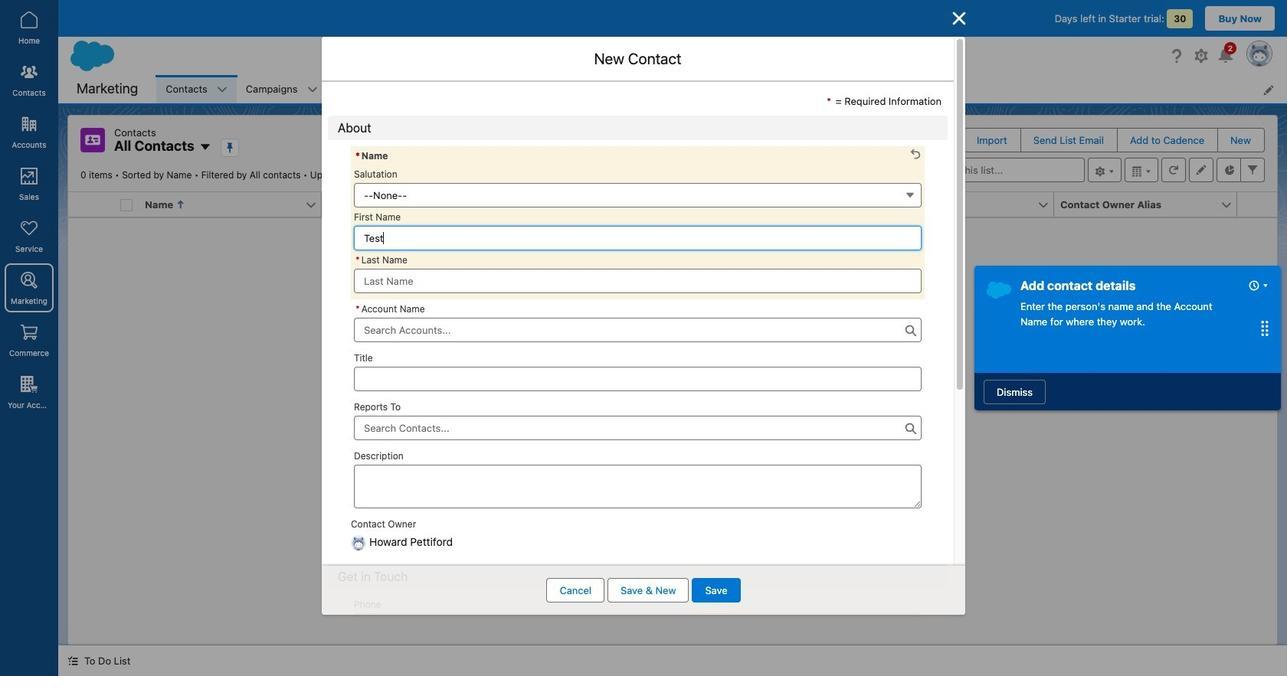 Task type: vqa. For each thing, say whether or not it's contained in the screenshot.
right select an option text field
no



Task type: locate. For each thing, give the bounding box(es) containing it.
list item
[[157, 75, 237, 103], [237, 75, 327, 103], [327, 75, 412, 103], [412, 75, 477, 103]]

Search Accounts... text field
[[354, 318, 922, 342]]

action image
[[1238, 192, 1278, 217]]

status
[[560, 327, 786, 511]]

inverse image
[[950, 9, 969, 28]]

2 list item from the left
[[237, 75, 327, 103]]

contact owner alias element
[[1055, 192, 1247, 218]]

3 list item from the left
[[327, 75, 412, 103]]

all contacts|contacts|list view element
[[67, 115, 1278, 646]]

1 list item from the left
[[157, 75, 237, 103]]

title element
[[505, 192, 697, 218]]

item number image
[[68, 192, 114, 217]]

Last Name text field
[[354, 269, 922, 293]]

list
[[157, 75, 1288, 103]]

cell
[[114, 192, 139, 218]]

item number element
[[68, 192, 114, 218]]

all contacts status
[[80, 169, 310, 181]]

None text field
[[354, 465, 922, 509], [354, 614, 922, 639], [354, 465, 922, 509], [354, 614, 922, 639]]

None text field
[[354, 367, 922, 391]]

phone element
[[688, 192, 881, 218]]



Task type: describe. For each thing, give the bounding box(es) containing it.
name element
[[139, 192, 331, 218]]

Salutation - Current Selection: --None-- button
[[354, 183, 922, 207]]

select list display image
[[1125, 158, 1159, 182]]

Search All Contacts list view. search field
[[901, 158, 1085, 182]]

email element
[[871, 192, 1064, 218]]

text default image
[[67, 656, 78, 667]]

list view controls image
[[1088, 158, 1122, 182]]

First Name text field
[[354, 226, 922, 250]]

4 list item from the left
[[412, 75, 477, 103]]

cell inside 'all contacts|contacts|list view' element
[[114, 192, 139, 218]]

action element
[[1238, 192, 1278, 218]]

account name element
[[322, 192, 514, 218]]

Search Contacts... text field
[[354, 416, 922, 440]]



